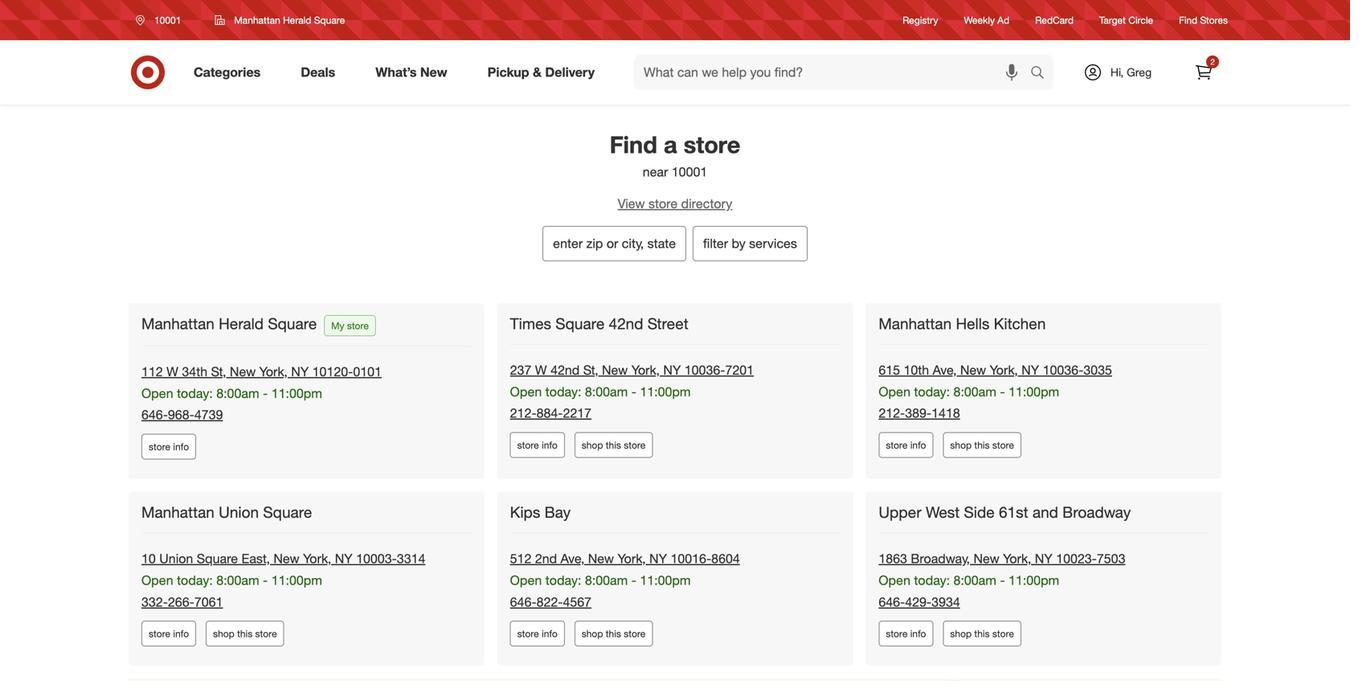 Task type: vqa. For each thing, say whether or not it's contained in the screenshot.


Task type: locate. For each thing, give the bounding box(es) containing it.
new right what's
[[420, 64, 448, 80]]

11:00pm inside 1863 broadway, new york, ny 10023-7503 open today: 8:00am - 11:00pm 646-429-3934
[[1009, 573, 1060, 588]]

stores
[[1201, 14, 1229, 26]]

0 horizontal spatial 10001
[[154, 14, 181, 26]]

10001 inside the find a store near 10001
[[672, 164, 708, 179]]

store info down 822-
[[518, 628, 558, 640]]

42nd inside times square 42nd street link
[[609, 314, 644, 333]]

manhattan union square link
[[142, 503, 315, 522]]

646- down the 112 on the left of the page
[[142, 407, 168, 423]]

shop down 1418
[[951, 439, 972, 451]]

store right my
[[347, 319, 369, 332]]

york,
[[632, 362, 660, 378], [990, 362, 1018, 378], [259, 364, 288, 379], [303, 551, 331, 567], [618, 551, 646, 567], [1004, 551, 1032, 567]]

directory
[[681, 196, 733, 211]]

upper west side 61st and broadway
[[879, 503, 1131, 521]]

w inside 112 w 34th st, new york, ny 10120-0101 open today: 8:00am - 11:00pm 646-968-4739
[[167, 364, 178, 379]]

0 vertical spatial union
[[219, 503, 259, 521]]

today: inside 1863 broadway, new york, ny 10023-7503 open today: 8:00am - 11:00pm 646-429-3934
[[915, 573, 950, 588]]

968-
[[168, 407, 194, 423]]

store info for manhattan union square
[[149, 628, 189, 640]]

42nd for square
[[609, 314, 644, 333]]

42nd left street
[[609, 314, 644, 333]]

info for bay
[[542, 628, 558, 640]]

ave, inside 615 10th ave, new york, ny 10036-3035 open today: 8:00am - 11:00pm 212-389-1418
[[933, 362, 957, 378]]

w right "237"
[[535, 362, 547, 378]]

shop this store button for union
[[206, 621, 284, 647]]

10036- down kitchen
[[1043, 362, 1084, 378]]

kips
[[510, 503, 541, 521]]

a
[[664, 130, 678, 159]]

manhattan for 0101
[[142, 314, 215, 333]]

8604
[[712, 551, 740, 567]]

10th
[[904, 362, 930, 378]]

2 212- from the left
[[879, 405, 906, 421]]

store down 332-
[[149, 628, 171, 640]]

646- down 1863
[[879, 594, 906, 610]]

212- down "237"
[[510, 405, 537, 421]]

ave, inside 512 2nd ave, new york, ny 10016-8604 open today: 8:00am - 11:00pm 646-822-4567
[[561, 551, 585, 567]]

info down 266-
[[173, 628, 189, 640]]

new right 34th
[[230, 364, 256, 379]]

shop this store button for bay
[[575, 621, 653, 647]]

york, down street
[[632, 362, 660, 378]]

manhattan herald square up 112 w 34th st, new york, ny 10120-0101 "link"
[[142, 314, 317, 333]]

store right a
[[684, 130, 741, 159]]

ny down kitchen
[[1022, 362, 1040, 378]]

shop this store down the 4567
[[582, 628, 646, 640]]

0 horizontal spatial w
[[167, 364, 178, 379]]

store down 429-
[[886, 628, 908, 640]]

square left east,
[[197, 551, 238, 567]]

ny down street
[[664, 362, 681, 378]]

10036-
[[685, 362, 726, 378], [1043, 362, 1084, 378]]

1 horizontal spatial find
[[1180, 14, 1198, 26]]

this down 512 2nd ave, new york, ny 10016-8604 open today: 8:00am - 11:00pm 646-822-4567 at the bottom of page
[[606, 628, 621, 640]]

212- inside 237 w 42nd st, new york, ny 10036-7201 open today: 8:00am - 11:00pm 212-884-2217
[[510, 405, 537, 421]]

york, down 61st
[[1004, 551, 1032, 567]]

shop this store button down 3934
[[943, 621, 1022, 647]]

union for 10
[[159, 551, 193, 567]]

square inside 10 union square east, new york, ny 10003-3314 open today: 8:00am - 11:00pm 332-266-7061
[[197, 551, 238, 567]]

646- inside 1863 broadway, new york, ny 10023-7503 open today: 8:00am - 11:00pm 646-429-3934
[[879, 594, 906, 610]]

find a store near 10001
[[610, 130, 741, 179]]

union inside 10 union square east, new york, ny 10003-3314 open today: 8:00am - 11:00pm 332-266-7061
[[159, 551, 193, 567]]

ny inside 112 w 34th st, new york, ny 10120-0101 open today: 8:00am - 11:00pm 646-968-4739
[[291, 364, 309, 379]]

this for union
[[237, 628, 253, 640]]

shop this store for square
[[582, 439, 646, 451]]

8:00am
[[585, 384, 628, 399], [954, 384, 997, 399], [216, 385, 259, 401], [216, 573, 259, 588], [585, 573, 628, 588], [954, 573, 997, 588]]

new
[[420, 64, 448, 80], [602, 362, 628, 378], [961, 362, 987, 378], [230, 364, 256, 379], [274, 551, 300, 567], [588, 551, 614, 567], [974, 551, 1000, 567]]

10001 inside dropdown button
[[154, 14, 181, 26]]

info down 389-
[[911, 439, 927, 451]]

1 horizontal spatial st,
[[583, 362, 599, 378]]

store info down 968-
[[149, 441, 189, 453]]

info for union
[[173, 628, 189, 640]]

1 vertical spatial union
[[159, 551, 193, 567]]

st, right 34th
[[211, 364, 226, 379]]

0 vertical spatial find
[[1180, 14, 1198, 26]]

-
[[632, 384, 637, 399], [1001, 384, 1006, 399], [263, 385, 268, 401], [263, 573, 268, 588], [632, 573, 637, 588], [1001, 573, 1006, 588]]

shop for bay
[[582, 628, 603, 640]]

info for west
[[911, 628, 927, 640]]

this for west
[[975, 628, 990, 640]]

find left stores on the right top of page
[[1180, 14, 1198, 26]]

11:00pm down 10016-
[[640, 573, 691, 588]]

1 horizontal spatial union
[[219, 503, 259, 521]]

ny inside 512 2nd ave, new york, ny 10016-8604 open today: 8:00am - 11:00pm 646-822-4567
[[650, 551, 667, 567]]

st,
[[583, 362, 599, 378], [211, 364, 226, 379]]

new right broadway,
[[974, 551, 1000, 567]]

pickup & delivery
[[488, 64, 595, 80]]

today: up 646-822-4567 link
[[546, 573, 582, 588]]

store down 10 union square east, new york, ny 10003-3314 open today: 8:00am - 11:00pm 332-266-7061
[[255, 628, 277, 640]]

112 w 34th st, new york, ny 10120-0101 open today: 8:00am - 11:00pm 646-968-4739
[[142, 364, 382, 423]]

2 horizontal spatial 646-
[[879, 594, 906, 610]]

today: up 332-266-7061 link
[[177, 573, 213, 588]]

1 vertical spatial herald
[[219, 314, 264, 333]]

east,
[[242, 551, 270, 567]]

w inside 237 w 42nd st, new york, ny 10036-7201 open today: 8:00am - 11:00pm 212-884-2217
[[535, 362, 547, 378]]

find inside the find a store near 10001
[[610, 130, 658, 159]]

1418
[[932, 405, 961, 421]]

broadway
[[1063, 503, 1131, 521]]

manhattan up the 10th
[[879, 314, 952, 333]]

1 horizontal spatial 212-
[[879, 405, 906, 421]]

new up the 4567
[[588, 551, 614, 567]]

646-968-4739 link
[[142, 407, 223, 423]]

what's new
[[376, 64, 448, 80]]

shop this store button for hells
[[943, 432, 1022, 458]]

info down 884- on the left bottom
[[542, 439, 558, 451]]

2
[[1211, 57, 1216, 67]]

10036- inside 615 10th ave, new york, ny 10036-3035 open today: 8:00am - 11:00pm 212-389-1418
[[1043, 362, 1084, 378]]

0 vertical spatial 10001
[[154, 14, 181, 26]]

ave, for hells
[[933, 362, 957, 378]]

manhattan herald square up the deals
[[234, 14, 345, 26]]

8:00am down 1863 broadway, new york, ny 10023-7503 link
[[954, 573, 997, 588]]

store info link down 266-
[[142, 621, 196, 647]]

new inside 615 10th ave, new york, ny 10036-3035 open today: 8:00am - 11:00pm 212-389-1418
[[961, 362, 987, 378]]

8:00am inside 1863 broadway, new york, ny 10023-7503 open today: 8:00am - 11:00pm 646-429-3934
[[954, 573, 997, 588]]

open inside 10 union square east, new york, ny 10003-3314 open today: 8:00am - 11:00pm 332-266-7061
[[142, 573, 173, 588]]

info for herald
[[173, 441, 189, 453]]

1 vertical spatial find
[[610, 130, 658, 159]]

ny left 10016-
[[650, 551, 667, 567]]

manhattan up categories link
[[234, 14, 280, 26]]

st, inside 237 w 42nd st, new york, ny 10036-7201 open today: 8:00am - 11:00pm 212-884-2217
[[583, 362, 599, 378]]

1 10036- from the left
[[685, 362, 726, 378]]

shop this store down 2217
[[582, 439, 646, 451]]

view
[[618, 196, 645, 211]]

manhattan herald square inside "dropdown button"
[[234, 14, 345, 26]]

square
[[314, 14, 345, 26], [268, 314, 317, 333], [556, 314, 605, 333], [263, 503, 312, 521], [197, 551, 238, 567]]

categories link
[[180, 55, 281, 90]]

store info link for times square 42nd street
[[510, 432, 565, 458]]

2 10036- from the left
[[1043, 362, 1084, 378]]

this down 237 w 42nd st, new york, ny 10036-7201 open today: 8:00am - 11:00pm 212-884-2217
[[606, 439, 621, 451]]

shop this store button for square
[[575, 432, 653, 458]]

0 horizontal spatial 646-
[[142, 407, 168, 423]]

1 vertical spatial 10001
[[672, 164, 708, 179]]

find
[[1180, 14, 1198, 26], [610, 130, 658, 159]]

11:00pm inside 512 2nd ave, new york, ny 10016-8604 open today: 8:00am - 11:00pm 646-822-4567
[[640, 573, 691, 588]]

212- down 615
[[879, 405, 906, 421]]

1 vertical spatial ave,
[[561, 551, 585, 567]]

or
[[607, 235, 619, 251]]

11:00pm inside 112 w 34th st, new york, ny 10120-0101 open today: 8:00am - 11:00pm 646-968-4739
[[272, 385, 322, 401]]

info down 968-
[[173, 441, 189, 453]]

shop this store down 3934
[[951, 628, 1015, 640]]

1 horizontal spatial 646-
[[510, 594, 537, 610]]

shop this store down 1418
[[951, 439, 1015, 451]]

shop down 2217
[[582, 439, 603, 451]]

- down east,
[[263, 573, 268, 588]]

615 10th ave, new york, ny 10036-3035 link
[[879, 362, 1113, 378]]

1 vertical spatial 42nd
[[551, 362, 580, 378]]

hi,
[[1111, 65, 1124, 79]]

kitchen
[[994, 314, 1046, 333]]

store info down 266-
[[149, 628, 189, 640]]

266-
[[168, 594, 194, 610]]

42nd for w
[[551, 362, 580, 378]]

0 horizontal spatial union
[[159, 551, 193, 567]]

shop this store for bay
[[582, 628, 646, 640]]

store info down 429-
[[886, 628, 927, 640]]

shop this store button down 7061 in the left of the page
[[206, 621, 284, 647]]

1 212- from the left
[[510, 405, 537, 421]]

open down 615
[[879, 384, 911, 399]]

8:00am inside 237 w 42nd st, new york, ny 10036-7201 open today: 8:00am - 11:00pm 212-884-2217
[[585, 384, 628, 399]]

212-
[[510, 405, 537, 421], [879, 405, 906, 421]]

weekly
[[964, 14, 995, 26]]

today: down 34th
[[177, 385, 213, 401]]

manhattan union square
[[142, 503, 312, 521]]

shop
[[582, 439, 603, 451], [951, 439, 972, 451], [213, 628, 235, 640], [582, 628, 603, 640], [951, 628, 972, 640]]

11:00pm down the 615 10th ave, new york, ny 10036-3035 link
[[1009, 384, 1060, 399]]

what's new link
[[362, 55, 468, 90]]

open inside 1863 broadway, new york, ny 10023-7503 open today: 8:00am - 11:00pm 646-429-3934
[[879, 573, 911, 588]]

manhattan herald square
[[234, 14, 345, 26], [142, 314, 317, 333]]

york, down kitchen
[[990, 362, 1018, 378]]

ny inside 1863 broadway, new york, ny 10023-7503 open today: 8:00am - 11:00pm 646-429-3934
[[1035, 551, 1053, 567]]

ny left 10023-
[[1035, 551, 1053, 567]]

0 horizontal spatial 10036-
[[685, 362, 726, 378]]

42nd right "237"
[[551, 362, 580, 378]]

weekly ad
[[964, 14, 1010, 26]]

pickup
[[488, 64, 529, 80]]

search
[[1024, 66, 1062, 82]]

new inside 1863 broadway, new york, ny 10023-7503 open today: 8:00am - 11:00pm 646-429-3934
[[974, 551, 1000, 567]]

1 horizontal spatial 42nd
[[609, 314, 644, 333]]

ny left 10120-
[[291, 364, 309, 379]]

st, inside 112 w 34th st, new york, ny 10120-0101 open today: 8:00am - 11:00pm 646-968-4739
[[211, 364, 226, 379]]

new inside 112 w 34th st, new york, ny 10120-0101 open today: 8:00am - 11:00pm 646-968-4739
[[230, 364, 256, 379]]

target circle
[[1100, 14, 1154, 26]]

store info link down 429-
[[879, 621, 934, 647]]

10001 button
[[125, 6, 198, 35]]

st, up 2217
[[583, 362, 599, 378]]

today: inside 10 union square east, new york, ny 10003-3314 open today: 8:00am - 11:00pm 332-266-7061
[[177, 573, 213, 588]]

manhattan for 3314
[[142, 503, 215, 521]]

today: up 212-389-1418 'link'
[[915, 384, 950, 399]]

w for manhattan
[[167, 364, 178, 379]]

info down 822-
[[542, 628, 558, 640]]

0 horizontal spatial 212-
[[510, 405, 537, 421]]

w right the 112 on the left of the page
[[167, 364, 178, 379]]

store info down 884- on the left bottom
[[518, 439, 558, 451]]

store down 237 w 42nd st, new york, ny 10036-7201 open today: 8:00am - 11:00pm 212-884-2217
[[624, 439, 646, 451]]

ny
[[664, 362, 681, 378], [1022, 362, 1040, 378], [291, 364, 309, 379], [335, 551, 353, 567], [650, 551, 667, 567], [1035, 551, 1053, 567]]

332-
[[142, 594, 168, 610]]

shop this store button
[[575, 432, 653, 458], [943, 432, 1022, 458], [206, 621, 284, 647], [575, 621, 653, 647], [943, 621, 1022, 647]]

10036- inside 237 w 42nd st, new york, ny 10036-7201 open today: 8:00am - 11:00pm 212-884-2217
[[685, 362, 726, 378]]

shop this store button down 2217
[[575, 432, 653, 458]]

square inside "dropdown button"
[[314, 14, 345, 26]]

york, inside 10 union square east, new york, ny 10003-3314 open today: 8:00am - 11:00pm 332-266-7061
[[303, 551, 331, 567]]

1 horizontal spatial 10001
[[672, 164, 708, 179]]

1 horizontal spatial 10036-
[[1043, 362, 1084, 378]]

redcard link
[[1036, 13, 1074, 27]]

target circle link
[[1100, 13, 1154, 27]]

york, inside 615 10th ave, new york, ny 10036-3035 open today: 8:00am - 11:00pm 212-389-1418
[[990, 362, 1018, 378]]

shop this store
[[582, 439, 646, 451], [951, 439, 1015, 451], [213, 628, 277, 640], [582, 628, 646, 640], [951, 628, 1015, 640]]

search button
[[1024, 55, 1062, 93]]

0 horizontal spatial 42nd
[[551, 362, 580, 378]]

10023-
[[1057, 551, 1097, 567]]

8:00am down 112 w 34th st, new york, ny 10120-0101 "link"
[[216, 385, 259, 401]]

1 horizontal spatial herald
[[283, 14, 311, 26]]

ave,
[[933, 362, 957, 378], [561, 551, 585, 567]]

this down 1863 broadway, new york, ny 10023-7503 open today: 8:00am - 11:00pm 646-429-3934
[[975, 628, 990, 640]]

8:00am inside 112 w 34th st, new york, ny 10120-0101 open today: 8:00am - 11:00pm 646-968-4739
[[216, 385, 259, 401]]

today: down broadway,
[[915, 573, 950, 588]]

512
[[510, 551, 532, 567]]

shop down 7061 in the left of the page
[[213, 628, 235, 640]]

shop this store button down 1418
[[943, 432, 1022, 458]]

shop down 3934
[[951, 628, 972, 640]]

646- down 512
[[510, 594, 537, 610]]

0 vertical spatial ave,
[[933, 362, 957, 378]]

0 vertical spatial herald
[[283, 14, 311, 26]]

union up east,
[[219, 503, 259, 521]]

today:
[[546, 384, 582, 399], [915, 384, 950, 399], [177, 385, 213, 401], [177, 573, 213, 588], [546, 573, 582, 588], [915, 573, 950, 588]]

8:00am down 512 2nd ave, new york, ny 10016-8604 link
[[585, 573, 628, 588]]

today: inside 615 10th ave, new york, ny 10036-3035 open today: 8:00am - 11:00pm 212-389-1418
[[915, 384, 950, 399]]

7503
[[1097, 551, 1126, 567]]

square up deals link
[[314, 14, 345, 26]]

11:00pm inside 615 10th ave, new york, ny 10036-3035 open today: 8:00am - 11:00pm 212-389-1418
[[1009, 384, 1060, 399]]

w
[[535, 362, 547, 378], [167, 364, 178, 379]]

10036- down street
[[685, 362, 726, 378]]

weekly ad link
[[964, 13, 1010, 27]]

store down 389-
[[886, 439, 908, 451]]

store down 1863 broadway, new york, ny 10023-7503 open today: 8:00am - 11:00pm 646-429-3934
[[993, 628, 1015, 640]]

store right view at left top
[[649, 196, 678, 211]]

new right east,
[[274, 551, 300, 567]]

10001
[[154, 14, 181, 26], [672, 164, 708, 179]]

0 vertical spatial 42nd
[[609, 314, 644, 333]]

1 horizontal spatial ave,
[[933, 362, 957, 378]]

redcard
[[1036, 14, 1074, 26]]

212- inside 615 10th ave, new york, ny 10036-3035 open today: 8:00am - 11:00pm 212-389-1418
[[879, 405, 906, 421]]

8:00am inside 10 union square east, new york, ny 10003-3314 open today: 8:00am - 11:00pm 332-266-7061
[[216, 573, 259, 588]]

0 horizontal spatial st,
[[211, 364, 226, 379]]

10003-
[[356, 551, 397, 567]]

manhattan up 10
[[142, 503, 215, 521]]

store info link down 968-
[[142, 434, 196, 460]]

manhattan
[[234, 14, 280, 26], [142, 314, 215, 333], [879, 314, 952, 333], [142, 503, 215, 521]]

237 w 42nd st, new york, ny 10036-7201 link
[[510, 362, 754, 378]]

shop for hells
[[951, 439, 972, 451]]

11:00pm down 1863 broadway, new york, ny 10023-7503 link
[[1009, 573, 1060, 588]]

10
[[142, 551, 156, 567]]

open down "237"
[[510, 384, 542, 399]]

open up 332-
[[142, 573, 173, 588]]

shop down the 4567
[[582, 628, 603, 640]]

3035
[[1084, 362, 1113, 378]]

today: up 212-884-2217 "link"
[[546, 384, 582, 399]]

- inside 237 w 42nd st, new york, ny 10036-7201 open today: 8:00am - 11:00pm 212-884-2217
[[632, 384, 637, 399]]

this down 615 10th ave, new york, ny 10036-3035 open today: 8:00am - 11:00pm 212-389-1418
[[975, 439, 990, 451]]

this down 10 union square east, new york, ny 10003-3314 open today: 8:00am - 11:00pm 332-266-7061
[[237, 628, 253, 640]]

target
[[1100, 14, 1126, 26]]

11:00pm down 112 w 34th st, new york, ny 10120-0101 "link"
[[272, 385, 322, 401]]

0 horizontal spatial find
[[610, 130, 658, 159]]

york, inside 1863 broadway, new york, ny 10023-7503 open today: 8:00am - 11:00pm 646-429-3934
[[1004, 551, 1032, 567]]

- inside 1863 broadway, new york, ny 10023-7503 open today: 8:00am - 11:00pm 646-429-3934
[[1001, 573, 1006, 588]]

1 horizontal spatial w
[[535, 362, 547, 378]]

st, for herald
[[211, 364, 226, 379]]

42nd inside 237 w 42nd st, new york, ny 10036-7201 open today: 8:00am - 11:00pm 212-884-2217
[[551, 362, 580, 378]]

filter
[[704, 235, 729, 251]]

and
[[1033, 503, 1059, 521]]

ny left 10003-
[[335, 551, 353, 567]]

8:00am down 237 w 42nd st, new york, ny 10036-7201 link
[[585, 384, 628, 399]]

0 vertical spatial manhattan herald square
[[234, 14, 345, 26]]

shop this store for union
[[213, 628, 277, 640]]

shop this store for hells
[[951, 439, 1015, 451]]

store info link down 822-
[[510, 621, 565, 647]]

0 horizontal spatial ave,
[[561, 551, 585, 567]]

store info down 389-
[[886, 439, 927, 451]]



Task type: describe. For each thing, give the bounding box(es) containing it.
332-266-7061 link
[[142, 594, 223, 610]]

new inside 237 w 42nd st, new york, ny 10036-7201 open today: 8:00am - 11:00pm 212-884-2217
[[602, 362, 628, 378]]

manhattan for open
[[879, 314, 952, 333]]

11:00pm inside 10 union square east, new york, ny 10003-3314 open today: 8:00am - 11:00pm 332-266-7061
[[272, 573, 322, 588]]

new inside 10 union square east, new york, ny 10003-3314 open today: 8:00am - 11:00pm 332-266-7061
[[274, 551, 300, 567]]

884-
[[537, 405, 563, 421]]

broadway,
[[911, 551, 970, 567]]

find for stores
[[1180, 14, 1198, 26]]

61st
[[999, 503, 1029, 521]]

store down 884- on the left bottom
[[518, 439, 539, 451]]

pickup & delivery link
[[474, 55, 615, 90]]

store info link for manhattan hells kitchen
[[879, 432, 934, 458]]

10016-
[[671, 551, 712, 567]]

delivery
[[545, 64, 595, 80]]

- inside 112 w 34th st, new york, ny 10120-0101 open today: 8:00am - 11:00pm 646-968-4739
[[263, 385, 268, 401]]

429-
[[906, 594, 932, 610]]

ny inside 10 union square east, new york, ny 10003-3314 open today: 8:00am - 11:00pm 332-266-7061
[[335, 551, 353, 567]]

upper west side 61st and broadway link
[[879, 503, 1135, 522]]

1863 broadway, new york, ny 10023-7503 link
[[879, 551, 1126, 567]]

west
[[926, 503, 960, 521]]

square left my
[[268, 314, 317, 333]]

today: inside 237 w 42nd st, new york, ny 10036-7201 open today: 8:00am - 11:00pm 212-884-2217
[[546, 384, 582, 399]]

manhattan inside "dropdown button"
[[234, 14, 280, 26]]

hi, greg
[[1111, 65, 1152, 79]]

street
[[648, 314, 689, 333]]

manhattan herald square button
[[205, 6, 356, 35]]

york, inside 237 w 42nd st, new york, ny 10036-7201 open today: 8:00am - 11:00pm 212-884-2217
[[632, 362, 660, 378]]

ad
[[998, 14, 1010, 26]]

what's
[[376, 64, 417, 80]]

categories
[[194, 64, 261, 80]]

manhattan hells kitchen link
[[879, 314, 1050, 333]]

this for hells
[[975, 439, 990, 451]]

What can we help you find? suggestions appear below search field
[[634, 55, 1035, 90]]

store info for upper west side 61st and broadway
[[886, 628, 927, 640]]

2nd
[[535, 551, 557, 567]]

filter by services button
[[693, 226, 808, 261]]

enter zip or city, state button
[[543, 226, 687, 261]]

filter by services
[[704, 235, 797, 251]]

615 10th ave, new york, ny 10036-3035 open today: 8:00am - 11:00pm 212-389-1418
[[879, 362, 1113, 421]]

find for a
[[610, 130, 658, 159]]

square up 10 union square east, new york, ny 10003-3314 link
[[263, 503, 312, 521]]

today: inside 512 2nd ave, new york, ny 10016-8604 open today: 8:00am - 11:00pm 646-822-4567
[[546, 573, 582, 588]]

side
[[964, 503, 995, 521]]

store info for times square 42nd street
[[518, 439, 558, 451]]

manhattan hells kitchen
[[879, 314, 1046, 333]]

services
[[749, 235, 797, 251]]

0101
[[353, 364, 382, 379]]

by
[[732, 235, 746, 251]]

shop this store button for west
[[943, 621, 1022, 647]]

shop for square
[[582, 439, 603, 451]]

3934
[[932, 594, 961, 610]]

7201
[[726, 362, 754, 378]]

info for hells
[[911, 439, 927, 451]]

822-
[[537, 594, 563, 610]]

store info for kips bay
[[518, 628, 558, 640]]

212-884-2217 link
[[510, 405, 592, 421]]

store down 968-
[[149, 441, 171, 453]]

my
[[331, 319, 345, 332]]

615
[[879, 362, 901, 378]]

city,
[[622, 235, 644, 251]]

times square 42nd street link
[[510, 314, 692, 333]]

212-389-1418 link
[[879, 405, 961, 421]]

times square 42nd street
[[510, 314, 689, 333]]

shop for union
[[213, 628, 235, 640]]

view store directory link
[[113, 195, 1238, 213]]

0 horizontal spatial herald
[[219, 314, 264, 333]]

w for times
[[535, 362, 547, 378]]

2217
[[563, 405, 592, 421]]

8:00am inside 512 2nd ave, new york, ny 10016-8604 open today: 8:00am - 11:00pm 646-822-4567
[[585, 573, 628, 588]]

ny inside 237 w 42nd st, new york, ny 10036-7201 open today: 8:00am - 11:00pm 212-884-2217
[[664, 362, 681, 378]]

st, for square
[[583, 362, 599, 378]]

open inside 512 2nd ave, new york, ny 10016-8604 open today: 8:00am - 11:00pm 646-822-4567
[[510, 573, 542, 588]]

find stores
[[1180, 14, 1229, 26]]

237
[[510, 362, 532, 378]]

union for manhattan
[[219, 503, 259, 521]]

view store directory
[[618, 196, 733, 211]]

646-429-3934 link
[[879, 594, 961, 610]]

store info for manhattan hells kitchen
[[886, 439, 927, 451]]

8:00am inside 615 10th ave, new york, ny 10036-3035 open today: 8:00am - 11:00pm 212-389-1418
[[954, 384, 997, 399]]

info for square
[[542, 439, 558, 451]]

store info link for kips bay
[[510, 621, 565, 647]]

near
[[643, 164, 668, 179]]

store info for manhattan herald square
[[149, 441, 189, 453]]

- inside 10 union square east, new york, ny 10003-3314 open today: 8:00am - 11:00pm 332-266-7061
[[263, 573, 268, 588]]

&
[[533, 64, 542, 80]]

state
[[648, 235, 676, 251]]

4739
[[194, 407, 223, 423]]

open inside 112 w 34th st, new york, ny 10120-0101 open today: 8:00am - 11:00pm 646-968-4739
[[142, 385, 173, 401]]

store down 822-
[[518, 628, 539, 640]]

2 link
[[1187, 55, 1222, 90]]

store inside the find a store near 10001
[[684, 130, 741, 159]]

new inside 512 2nd ave, new york, ny 10016-8604 open today: 8:00am - 11:00pm 646-822-4567
[[588, 551, 614, 567]]

1 vertical spatial manhattan herald square
[[142, 314, 317, 333]]

this for square
[[606, 439, 621, 451]]

deals link
[[287, 55, 356, 90]]

shop this store for west
[[951, 628, 1015, 640]]

112 w 34th st, new york, ny 10120-0101 link
[[142, 364, 382, 379]]

herald inside "dropdown button"
[[283, 14, 311, 26]]

34th
[[182, 364, 208, 379]]

square right "times"
[[556, 314, 605, 333]]

10 union square east, new york, ny 10003-3314 link
[[142, 551, 426, 567]]

york, inside 112 w 34th st, new york, ny 10120-0101 open today: 8:00am - 11:00pm 646-968-4739
[[259, 364, 288, 379]]

11:00pm inside 237 w 42nd st, new york, ny 10036-7201 open today: 8:00am - 11:00pm 212-884-2217
[[640, 384, 691, 399]]

10120-
[[312, 364, 353, 379]]

york, inside 512 2nd ave, new york, ny 10016-8604 open today: 8:00am - 11:00pm 646-822-4567
[[618, 551, 646, 567]]

enter
[[553, 235, 583, 251]]

advertisement region
[[129, 679, 1222, 681]]

upper
[[879, 503, 922, 521]]

deals
[[301, 64, 335, 80]]

ny inside 615 10th ave, new york, ny 10036-3035 open today: 8:00am - 11:00pm 212-389-1418
[[1022, 362, 1040, 378]]

store info link for manhattan union square
[[142, 621, 196, 647]]

enter zip or city, state
[[553, 235, 676, 251]]

112
[[142, 364, 163, 379]]

646- inside 112 w 34th st, new york, ny 10120-0101 open today: 8:00am - 11:00pm 646-968-4739
[[142, 407, 168, 423]]

times
[[510, 314, 552, 333]]

ave, for bay
[[561, 551, 585, 567]]

store info link for upper west side 61st and broadway
[[879, 621, 934, 647]]

512 2nd ave, new york, ny 10016-8604 open today: 8:00am - 11:00pm 646-822-4567
[[510, 551, 740, 610]]

512 2nd ave, new york, ny 10016-8604 link
[[510, 551, 740, 567]]

open inside 237 w 42nd st, new york, ny 10036-7201 open today: 8:00am - 11:00pm 212-884-2217
[[510, 384, 542, 399]]

10 union square east, new york, ny 10003-3314 open today: 8:00am - 11:00pm 332-266-7061
[[142, 551, 426, 610]]

7061
[[194, 594, 223, 610]]

1863
[[879, 551, 908, 567]]

- inside 615 10th ave, new york, ny 10036-3035 open today: 8:00am - 11:00pm 212-389-1418
[[1001, 384, 1006, 399]]

open inside 615 10th ave, new york, ny 10036-3035 open today: 8:00am - 11:00pm 212-389-1418
[[879, 384, 911, 399]]

4567
[[563, 594, 592, 610]]

- inside 512 2nd ave, new york, ny 10016-8604 open today: 8:00am - 11:00pm 646-822-4567
[[632, 573, 637, 588]]

237 w 42nd st, new york, ny 10036-7201 open today: 8:00am - 11:00pm 212-884-2217
[[510, 362, 754, 421]]

kips bay
[[510, 503, 571, 521]]

bay
[[545, 503, 571, 521]]

this for bay
[[606, 628, 621, 640]]

zip
[[587, 235, 603, 251]]

today: inside 112 w 34th st, new york, ny 10120-0101 open today: 8:00am - 11:00pm 646-968-4739
[[177, 385, 213, 401]]

store info link for manhattan herald square
[[142, 434, 196, 460]]

greg
[[1127, 65, 1152, 79]]

shop for west
[[951, 628, 972, 640]]

store down 512 2nd ave, new york, ny 10016-8604 open today: 8:00am - 11:00pm 646-822-4567 at the bottom of page
[[624, 628, 646, 640]]

my store
[[331, 319, 369, 332]]

646- inside 512 2nd ave, new york, ny 10016-8604 open today: 8:00am - 11:00pm 646-822-4567
[[510, 594, 537, 610]]

store down 615 10th ave, new york, ny 10036-3035 open today: 8:00am - 11:00pm 212-389-1418
[[993, 439, 1015, 451]]



